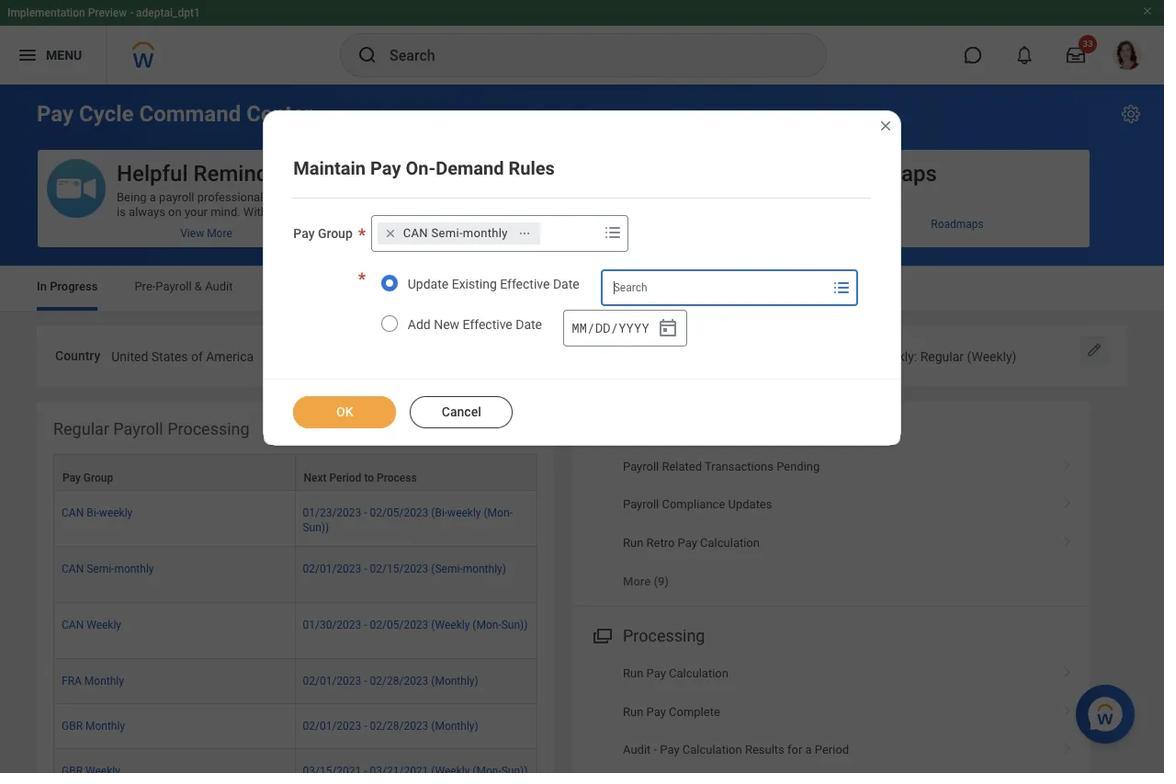 Task type: locate. For each thing, give the bounding box(es) containing it.
regular payroll processing
[[53, 419, 250, 438]]

implementation preview -   adeptai_dpt1 banner
[[0, 0, 1165, 85]]

row
[[53, 454, 538, 491], [53, 491, 538, 547], [53, 547, 538, 603], [53, 603, 538, 659], [53, 659, 538, 704], [53, 704, 538, 750], [53, 750, 538, 773]]

pay inside audit - pay calculation results for a period link
[[660, 743, 680, 757]]

pre-payroll & audit
[[135, 279, 233, 293]]

semi- up can weekly "link"
[[87, 563, 114, 575]]

payroll compliance updates
[[474, 161, 752, 187], [495, 227, 633, 240], [623, 498, 773, 511]]

3 chevron right image from the top
[[1056, 737, 1080, 755]]

period left to
[[330, 471, 362, 484]]

1 vertical spatial 02/01/2023 - 02/28/2023  (monthly) link
[[303, 716, 479, 733]]

0 vertical spatial can semi-monthly
[[403, 226, 508, 240]]

1 vertical spatial can semi-monthly
[[62, 563, 154, 575]]

chevron right image
[[1056, 529, 1080, 548], [1056, 660, 1080, 679], [1056, 737, 1080, 755]]

pay run groups and/or pay group details
[[597, 348, 835, 363]]

compliance down the by
[[531, 227, 590, 240]]

payroll right post
[[297, 279, 333, 293]]

link
[[642, 205, 661, 219]]

1 vertical spatial roadmaps
[[932, 217, 984, 230]]

prompts image
[[831, 277, 853, 299]]

(weekly
[[473, 349, 518, 364], [431, 619, 470, 632]]

1 vertical spatial effective
[[463, 317, 513, 332]]

date left mm
[[516, 317, 542, 332]]

roadmaps button
[[753, 150, 1090, 219]]

can
[[403, 226, 428, 240], [62, 506, 84, 519], [62, 563, 84, 575], [62, 619, 84, 632]]

(monthly)
[[431, 675, 479, 688], [431, 720, 479, 733]]

list containing run pay calculation
[[573, 655, 1091, 773]]

02/01/2023 for can semi-monthly
[[303, 563, 362, 575]]

1 vertical spatial processing
[[623, 626, 706, 646]]

sun)) inside 'text box'
[[555, 349, 586, 364]]

& right pre-
[[195, 279, 202, 293]]

administration & setup
[[581, 279, 703, 293]]

2 row from the top
[[53, 491, 538, 547]]

pay up add
[[411, 279, 431, 293]]

2 vertical spatial payroll compliance updates
[[623, 498, 773, 511]]

0 vertical spatial payroll compliance updates link
[[395, 220, 733, 247]]

run left retro
[[623, 536, 644, 549]]

(mon- inside 'text box'
[[521, 349, 555, 364]]

calculation for updates
[[701, 536, 760, 549]]

0 vertical spatial monthly
[[84, 675, 124, 688]]

01/23/2023 down next
[[303, 506, 362, 519]]

1 list from the top
[[573, 448, 1091, 601]]

can semi-monthly
[[403, 226, 508, 240], [62, 563, 154, 575]]

monthly right fra
[[84, 675, 124, 688]]

pay up run pay complete at bottom
[[647, 667, 666, 681]]

compliance up add new effective date
[[434, 279, 497, 293]]

can semi-monthly element
[[403, 225, 508, 242]]

ok button
[[294, 396, 397, 428]]

-
[[130, 6, 133, 19], [392, 349, 395, 364], [364, 506, 367, 519], [364, 563, 367, 575], [364, 619, 367, 632], [364, 675, 367, 688], [364, 720, 367, 733], [654, 743, 657, 757]]

chevron right image inside "run pay complete" link
[[1056, 699, 1080, 717]]

0 vertical spatial monthly
[[463, 226, 508, 240]]

0 horizontal spatial date
[[516, 317, 542, 332]]

monthly down always
[[463, 226, 508, 240]]

updates
[[671, 161, 752, 187], [592, 227, 633, 240], [500, 279, 544, 293], [729, 498, 773, 511]]

payroll inside payroll related transactions pending link
[[623, 460, 659, 473]]

calculation right retro
[[701, 536, 760, 549]]

run retro pay calculation link
[[573, 524, 1091, 562]]

effective for existing
[[500, 277, 550, 291]]

pay group inside "maintain pay on-demand rules" dialog
[[294, 226, 353, 241]]

02/01/2023 - 02/28/2023  (monthly) link
[[303, 671, 479, 688], [303, 716, 479, 733]]

below!
[[664, 205, 699, 219]]

&
[[195, 279, 202, 293], [336, 279, 344, 293], [662, 279, 669, 293]]

can up can weekly "link"
[[62, 563, 84, 575]]

can left bi-
[[62, 506, 84, 519]]

2 horizontal spatial audit
[[623, 743, 651, 757]]

0 vertical spatial (mon-
[[521, 349, 555, 364]]

payroll related transactions pending
[[623, 460, 820, 473]]

pay group up can bi-weekly 'link'
[[63, 471, 113, 484]]

0 horizontal spatial group
[[84, 471, 113, 484]]

1 02/01/2023 from the top
[[303, 563, 362, 575]]

payroll compliance updates down the by
[[495, 227, 633, 240]]

& left setup
[[662, 279, 669, 293]]

(mon- down add new effective date
[[521, 349, 555, 364]]

3 02/01/2023 from the top
[[303, 720, 362, 733]]

compliance inside tab list
[[434, 279, 497, 293]]

can semi-monthly inside the regular payroll processing element
[[62, 563, 154, 575]]

can for 02/01/2023
[[62, 563, 84, 575]]

2 02/01/2023 - 02/28/2023  (monthly) from the top
[[303, 720, 479, 733]]

01/23/2023 - 02/05/2023  (bi-weekly (mon- sun))
[[303, 506, 513, 534]]

monthly up weekly
[[114, 563, 154, 575]]

2 vertical spatial sun))
[[502, 619, 528, 632]]

add
[[408, 317, 431, 332]]

sun))
[[555, 349, 586, 364], [303, 521, 329, 534], [502, 619, 528, 632]]

pay group
[[294, 226, 353, 241], [63, 471, 113, 484]]

2 02/01/2023 - 02/28/2023  (monthly) link from the top
[[303, 716, 479, 733]]

payroll compliance updates up run retro pay calculation
[[623, 498, 773, 511]]

regular down country
[[53, 419, 109, 438]]

0 vertical spatial (monthly)
[[431, 675, 479, 688]]

0 vertical spatial 02/05/2023
[[370, 506, 429, 519]]

fra monthly
[[62, 675, 124, 688]]

0 vertical spatial regular
[[921, 349, 964, 364]]

- inside 'text box'
[[392, 349, 395, 364]]

1 horizontal spatial group
[[318, 226, 353, 241]]

can semi-monthly down always
[[403, 226, 508, 240]]

0 vertical spatial 02/01/2023 - 02/28/2023  (monthly)
[[303, 675, 479, 688]]

updates down "transactions"
[[729, 498, 773, 511]]

2 chevron right image from the top
[[1056, 491, 1080, 510]]

- inside 01/23/2023 - 02/05/2023  (bi-weekly (mon- sun))
[[364, 506, 367, 519]]

retro
[[647, 536, 675, 549]]

monthly right gbr
[[85, 720, 125, 733]]

adeptai_dpt1
[[136, 6, 200, 19]]

sun)) down next
[[303, 521, 329, 534]]

/ right mm
[[587, 319, 595, 336]]

& right post
[[336, 279, 344, 293]]

payroll compliance updates link down pending
[[573, 486, 1091, 524]]

1 vertical spatial (mon-
[[484, 506, 513, 519]]

1 horizontal spatial /
[[611, 319, 619, 336]]

0 horizontal spatial regular
[[53, 419, 109, 438]]

clicking
[[579, 205, 620, 219]]

pay down run pay complete at bottom
[[660, 743, 680, 757]]

1 02/05/2023 from the top
[[370, 506, 429, 519]]

2 vertical spatial 02/01/2023
[[303, 720, 362, 733]]

chevron right image inside payroll compliance updates link
[[1056, 491, 1080, 510]]

row containing can semi-monthly
[[53, 547, 538, 603]]

sun)) down monthly)
[[502, 619, 528, 632]]

monthly for fra monthly
[[84, 675, 124, 688]]

0 horizontal spatial weekly
[[99, 506, 133, 519]]

0 horizontal spatial semi-
[[87, 563, 114, 575]]

group left details
[[758, 348, 792, 363]]

2 & from the left
[[336, 279, 344, 293]]

1 horizontal spatial &
[[336, 279, 344, 293]]

01/23/2023 inside 01/23/2023 - 02/05/2023  (bi-weekly (mon- sun))
[[303, 506, 362, 519]]

1 horizontal spatial pay group
[[294, 226, 353, 241]]

2 horizontal spatial group
[[758, 348, 792, 363]]

1 vertical spatial monthly
[[85, 720, 125, 733]]

pay right and/or
[[733, 348, 754, 363]]

1 02/01/2023 - 02/28/2023  (monthly) link from the top
[[303, 671, 479, 688]]

payroll compliance updates link down the by
[[395, 220, 733, 247]]

(mon- inside 01/23/2023 - 02/05/2023  (bi-weekly (mon- sun))
[[484, 506, 513, 519]]

0 horizontal spatial can semi-monthly
[[62, 563, 154, 575]]

2 list from the top
[[573, 655, 1091, 773]]

payroll up pay group popup button at the bottom left of page
[[113, 419, 163, 438]]

1 vertical spatial (weekly
[[431, 619, 470, 632]]

0 horizontal spatial /
[[587, 319, 595, 336]]

(semi-
[[431, 563, 463, 575]]

2 vertical spatial calculation
[[683, 743, 743, 757]]

01/30/2023
[[303, 619, 362, 632]]

run up run pay complete at bottom
[[623, 667, 644, 681]]

regular inside "text field"
[[921, 349, 964, 364]]

yyyy
[[619, 319, 650, 336]]

0 horizontal spatial audit
[[205, 279, 233, 293]]

0 horizontal spatial (weekly
[[431, 619, 470, 632]]

run down the run pay calculation
[[623, 705, 644, 719]]

0 vertical spatial effective
[[500, 277, 550, 291]]

maintain pay on-demand rules
[[294, 157, 555, 179]]

2 vertical spatial (mon-
[[473, 619, 502, 632]]

(weekly inside the regular payroll processing element
[[431, 619, 470, 632]]

1 vertical spatial 02/01/2023
[[303, 675, 362, 688]]

0 horizontal spatial processing
[[167, 419, 250, 438]]

1 vertical spatial chevron right image
[[1056, 491, 1080, 510]]

2 02/05/2023 from the top
[[370, 619, 429, 632]]

post
[[270, 279, 294, 293]]

1 vertical spatial monthly
[[114, 563, 154, 575]]

pay left cycle
[[37, 101, 74, 127]]

group inside "maintain pay on-demand rules" dialog
[[564, 310, 688, 347]]

updates up can
[[671, 161, 752, 187]]

calendar image
[[657, 317, 679, 339]]

monthly for gbr monthly
[[85, 720, 125, 733]]

(monthly) for fra monthly
[[431, 675, 479, 688]]

updates down the clicking
[[592, 227, 633, 240]]

run
[[621, 348, 644, 363], [623, 536, 644, 549], [623, 667, 644, 681], [623, 705, 644, 719]]

02/01/2023 for gbr monthly
[[303, 720, 362, 733]]

group up can bi-weekly 'link'
[[84, 471, 113, 484]]

(mon- down monthly)
[[473, 619, 502, 632]]

1 chevron right image from the top
[[1056, 453, 1080, 471]]

sun)) down mm
[[555, 349, 586, 364]]

processing up the run pay calculation
[[623, 626, 706, 646]]

audit left update
[[347, 279, 374, 293]]

0 horizontal spatial sun))
[[303, 521, 329, 534]]

(weekly down '(semi-'
[[431, 619, 470, 632]]

0 vertical spatial period
[[330, 471, 362, 484]]

payroll compliance updates up compliance
[[474, 161, 752, 187]]

01/23/2023 up ok
[[320, 349, 388, 364]]

updates right existing
[[500, 279, 544, 293]]

calculation up complete
[[669, 667, 729, 681]]

1 horizontal spatial can semi-monthly
[[403, 226, 508, 240]]

can semi-monthly inside can semi-monthly, press delete to clear value. option
[[403, 226, 508, 240]]

period right a
[[815, 743, 850, 757]]

2 chevron right image from the top
[[1056, 660, 1080, 679]]

date for update existing effective date
[[553, 277, 580, 291]]

can semi-monthly for can semi-monthly "link"
[[62, 563, 154, 575]]

1 vertical spatial sun))
[[303, 521, 329, 534]]

date up mm
[[553, 277, 580, 291]]

audit for post payroll & audit
[[347, 279, 374, 293]]

1 vertical spatial semi-
[[87, 563, 114, 575]]

chevron right image
[[1056, 453, 1080, 471], [1056, 491, 1080, 510], [1056, 699, 1080, 717]]

02/01/2023
[[303, 563, 362, 575], [303, 675, 362, 688], [303, 720, 362, 733]]

period inside popup button
[[330, 471, 362, 484]]

america
[[206, 349, 254, 364]]

02/05/2023 inside 01/23/2023 - 02/05/2023  (bi-weekly (mon- sun))
[[370, 506, 429, 519]]

audit down run pay complete at bottom
[[623, 743, 651, 757]]

chevron right image for run pay calculation
[[1056, 699, 1080, 717]]

next period to process button
[[296, 455, 537, 490]]

0 horizontal spatial monthly
[[114, 563, 154, 575]]

run pay complete
[[623, 705, 721, 719]]

chevron right image for payroll related transactions pending
[[1056, 529, 1080, 548]]

2 vertical spatial chevron right image
[[1056, 737, 1080, 755]]

run pay calculation link
[[573, 655, 1091, 693]]

weekly
[[87, 619, 121, 632]]

01/23/2023 inside 'text box'
[[320, 349, 388, 364]]

01/23/2023 for 01/23/2023 - 02/05/2023  (bi-weekly (mon- sun))
[[303, 506, 362, 519]]

weekly up can semi-monthly "link"
[[99, 506, 133, 519]]

1 vertical spatial chevron right image
[[1056, 660, 1080, 679]]

0 vertical spatial list
[[573, 448, 1091, 601]]

complete
[[669, 705, 721, 719]]

6 row from the top
[[53, 704, 538, 750]]

0 vertical spatial date
[[553, 277, 580, 291]]

1 02/01/2023 - 02/28/2023  (monthly) from the top
[[303, 675, 479, 688]]

1 vertical spatial pay group
[[63, 471, 113, 484]]

1 vertical spatial list
[[573, 655, 1091, 773]]

(weekly for 02/05/2023
[[431, 619, 470, 632]]

1 vertical spatial period
[[815, 743, 850, 757]]

new
[[434, 317, 460, 332]]

0 vertical spatial (weekly
[[473, 349, 518, 364]]

monthly inside 'link'
[[84, 675, 124, 688]]

monthly inside option
[[463, 226, 508, 240]]

1 weekly from the left
[[99, 506, 133, 519]]

row containing gbr monthly
[[53, 704, 538, 750]]

01/23/2023 for 01/23/2023 - 01/29/2023  (weekly (mon-sun))
[[320, 349, 388, 364]]

regular payroll processing element
[[37, 401, 554, 773]]

configure this page image
[[1121, 103, 1143, 125]]

semi- up update
[[432, 226, 463, 240]]

1 (monthly) from the top
[[431, 675, 479, 688]]

1 02/28/2023 from the top
[[370, 675, 429, 688]]

close view compensation review calculation table image
[[879, 119, 893, 133]]

02/05/2023
[[370, 506, 429, 519], [370, 619, 429, 632]]

payroll down 'be'
[[495, 227, 528, 240]]

weekly inside 'link'
[[99, 506, 133, 519]]

2 weekly from the left
[[448, 506, 481, 519]]

chevron right image for payroll related transactions pending
[[1056, 491, 1080, 510]]

setup
[[672, 279, 703, 293]]

& for post payroll & audit
[[336, 279, 344, 293]]

payroll up latest
[[474, 161, 542, 187]]

0 vertical spatial processing
[[167, 419, 250, 438]]

pay left complete
[[647, 705, 666, 719]]

payroll left related
[[623, 460, 659, 473]]

02/05/2023 down 02/15/2023
[[370, 619, 429, 632]]

can left weekly
[[62, 619, 84, 632]]

1 & from the left
[[195, 279, 202, 293]]

01/23/2023
[[320, 349, 388, 364], [303, 506, 362, 519]]

group containing mm
[[564, 310, 688, 347]]

1 vertical spatial 01/23/2023
[[303, 506, 362, 519]]

1 row from the top
[[53, 454, 538, 491]]

4 row from the top
[[53, 603, 538, 659]]

pre-
[[135, 279, 156, 293]]

3 & from the left
[[662, 279, 669, 293]]

can inside 'link'
[[62, 506, 84, 519]]

usa
[[846, 349, 871, 364]]

related
[[662, 460, 702, 473]]

effective down pay compliance updates
[[463, 317, 513, 332]]

0 vertical spatial group
[[318, 226, 353, 241]]

1 horizontal spatial regular
[[921, 349, 964, 364]]

(bi-
[[431, 506, 448, 519]]

2 02/01/2023 from the top
[[303, 675, 362, 688]]

periods element
[[320, 337, 586, 371]]

fra monthly link
[[62, 671, 124, 688]]

1 vertical spatial (monthly)
[[431, 720, 479, 733]]

to
[[364, 471, 374, 484]]

chevron right image inside run retro pay calculation link
[[1056, 529, 1080, 548]]

gbr monthly
[[62, 720, 125, 733]]

0 vertical spatial chevron right image
[[1056, 529, 1080, 548]]

02/05/2023 down process
[[370, 506, 429, 519]]

period
[[330, 471, 362, 484], [815, 743, 850, 757]]

run for run retro pay calculation
[[623, 536, 644, 549]]

1 vertical spatial 02/01/2023 - 02/28/2023  (monthly)
[[303, 720, 479, 733]]

pay group up post payroll & audit
[[294, 226, 353, 241]]

0 horizontal spatial &
[[195, 279, 202, 293]]

0 vertical spatial 02/01/2023
[[303, 563, 362, 575]]

02/28/2023 for fra monthly
[[370, 675, 429, 688]]

chevron right image inside audit - pay calculation results for a period link
[[1056, 737, 1080, 755]]

/ right dd
[[611, 319, 619, 336]]

roadmaps link
[[753, 210, 1090, 238]]

audit left post
[[205, 279, 233, 293]]

compliance up run retro pay calculation
[[662, 498, 726, 511]]

row containing fra monthly
[[53, 659, 538, 704]]

0 vertical spatial sun))
[[555, 349, 586, 364]]

1 horizontal spatial weekly
[[448, 506, 481, 519]]

(mon- up monthly)
[[484, 506, 513, 519]]

can weekly link
[[62, 615, 121, 632]]

processing
[[167, 419, 250, 438], [623, 626, 706, 646]]

regular
[[921, 349, 964, 364], [53, 419, 109, 438]]

3 row from the top
[[53, 547, 538, 603]]

02/01/2023 - 02/28/2023  (monthly) for fra monthly
[[303, 675, 479, 688]]

0 horizontal spatial pay group
[[63, 471, 113, 484]]

0 horizontal spatial period
[[330, 471, 362, 484]]

roadmaps inside roadmaps button
[[832, 161, 938, 187]]

1 vertical spatial 02/28/2023
[[370, 720, 429, 733]]

monthly
[[463, 226, 508, 240], [114, 563, 154, 575]]

semi- inside "link"
[[87, 563, 114, 575]]

2 horizontal spatial &
[[662, 279, 669, 293]]

notifications large image
[[1016, 46, 1034, 64]]

effective
[[500, 277, 550, 291], [463, 317, 513, 332]]

0 vertical spatial pay group
[[294, 226, 353, 241]]

0 vertical spatial 01/23/2023
[[320, 349, 388, 364]]

semi- for can semi-monthly "link"
[[87, 563, 114, 575]]

monthly inside "link"
[[114, 563, 154, 575]]

group
[[564, 310, 688, 347]]

weekly up '(semi-'
[[448, 506, 481, 519]]

1 vertical spatial 02/05/2023
[[370, 619, 429, 632]]

calculation down complete
[[683, 743, 743, 757]]

pay group button
[[54, 455, 295, 490]]

payroll
[[474, 161, 542, 187], [495, 227, 528, 240], [156, 279, 192, 293], [297, 279, 333, 293], [113, 419, 163, 438], [623, 460, 659, 473], [623, 498, 659, 511]]

0 vertical spatial roadmaps
[[832, 161, 938, 187]]

can semi-monthly up weekly
[[62, 563, 154, 575]]

pay run groups and/or pay group details element
[[846, 337, 1017, 371]]

regular right weekly:
[[921, 349, 964, 364]]

0 vertical spatial 02/01/2023 - 02/28/2023  (monthly) link
[[303, 671, 479, 688]]

effective right existing
[[500, 277, 550, 291]]

1 horizontal spatial (weekly
[[473, 349, 518, 364]]

tab list
[[18, 267, 1146, 311]]

02/01/2023 - 02/28/2023  (monthly)
[[303, 675, 479, 688], [303, 720, 479, 733]]

pay down mm / dd / yyyy
[[597, 348, 618, 363]]

0 vertical spatial chevron right image
[[1056, 453, 1080, 471]]

pay
[[37, 101, 74, 127], [370, 157, 401, 179], [294, 226, 315, 241], [411, 279, 431, 293], [597, 348, 618, 363], [733, 348, 754, 363], [63, 471, 81, 484], [678, 536, 698, 549], [647, 667, 666, 681], [647, 705, 666, 719], [660, 743, 680, 757]]

1 horizontal spatial date
[[553, 277, 580, 291]]

semi- inside option
[[432, 226, 463, 240]]

united
[[111, 349, 148, 364]]

payroll inside the regular payroll processing element
[[113, 419, 163, 438]]

(mon- for 01/30/2023 - 02/05/2023  (weekly (mon-sun))
[[473, 619, 502, 632]]

2 02/28/2023 from the top
[[370, 720, 429, 733]]

(monthly) for gbr monthly
[[431, 720, 479, 733]]

1 horizontal spatial semi-
[[432, 226, 463, 240]]

2 vertical spatial chevron right image
[[1056, 699, 1080, 717]]

monthly)
[[463, 563, 506, 575]]

0 vertical spatial 02/28/2023
[[370, 675, 429, 688]]

01/30/2023 - 02/05/2023  (weekly (mon-sun))
[[303, 619, 528, 632]]

group up post payroll & audit
[[318, 226, 353, 241]]

0 vertical spatial semi-
[[432, 226, 463, 240]]

1 horizontal spatial audit
[[347, 279, 374, 293]]

results
[[745, 743, 785, 757]]

pay right retro
[[678, 536, 698, 549]]

0 vertical spatial calculation
[[701, 536, 760, 549]]

1 chevron right image from the top
[[1056, 529, 1080, 548]]

2 horizontal spatial sun))
[[555, 349, 586, 364]]

implementation preview -   adeptai_dpt1
[[7, 6, 200, 19]]

main content containing pay cycle command center
[[0, 85, 1165, 773]]

pay up can bi-weekly 'link'
[[63, 471, 81, 484]]

audit - pay calculation results for a period
[[623, 743, 850, 757]]

- inside banner
[[130, 6, 133, 19]]

(weekly inside 'text box'
[[473, 349, 518, 364]]

2 vertical spatial group
[[84, 471, 113, 484]]

processing up pay group popup button at the bottom left of page
[[167, 419, 250, 438]]

5 row from the top
[[53, 659, 538, 704]]

main content
[[0, 85, 1165, 773]]

of
[[191, 349, 203, 364]]

1 vertical spatial payroll compliance updates
[[495, 227, 633, 240]]

1 horizontal spatial sun))
[[502, 619, 528, 632]]

can
[[679, 190, 698, 204]]

sun)) for 01/23/2023 - 01/29/2023  (weekly (mon-sun))
[[555, 349, 586, 364]]

2 (monthly) from the top
[[431, 720, 479, 733]]

(weekly down add new effective date
[[473, 349, 518, 364]]

list
[[573, 448, 1091, 601], [573, 655, 1091, 773]]

3 chevron right image from the top
[[1056, 699, 1080, 717]]

1 vertical spatial date
[[516, 317, 542, 332]]

1 horizontal spatial monthly
[[463, 226, 508, 240]]

can right x small image
[[403, 226, 428, 240]]

group inside "maintain pay on-demand rules" dialog
[[318, 226, 353, 241]]

1 horizontal spatial period
[[815, 743, 850, 757]]

for
[[788, 743, 803, 757]]

02/28/2023
[[370, 675, 429, 688], [370, 720, 429, 733]]



Task type: vqa. For each thing, say whether or not it's contained in the screenshot.


Task type: describe. For each thing, give the bounding box(es) containing it.
helpful reminder button
[[38, 150, 375, 247]]

cancel button
[[410, 396, 513, 428]]

1 horizontal spatial processing
[[623, 626, 706, 646]]

weekly inside 01/23/2023 - 02/05/2023  (bi-weekly (mon- sun))
[[448, 506, 481, 519]]

1 vertical spatial calculation
[[669, 667, 729, 681]]

1 vertical spatial regular
[[53, 419, 109, 438]]

02/15/2023
[[370, 563, 429, 575]]

02/05/2023 for (bi-
[[370, 506, 429, 519]]

chevron right image inside run pay calculation link
[[1056, 660, 1080, 679]]

chevron right image for run pay calculation
[[1056, 737, 1080, 755]]

& for pre-payroll & audit
[[195, 279, 202, 293]]

found
[[530, 205, 561, 219]]

can semi-monthly link
[[62, 559, 154, 575]]

row containing can weekly
[[53, 603, 538, 659]]

USA Weekly: Regular (Weekly) text field
[[846, 338, 1017, 370]]

inbox large image
[[1067, 46, 1086, 64]]

next period to process
[[304, 471, 417, 484]]

demand
[[436, 157, 504, 179]]

can for 01/23/2023
[[62, 506, 84, 519]]

gbr
[[62, 720, 83, 733]]

run pay complete link
[[573, 693, 1091, 731]]

sun)) inside 01/23/2023 - 02/05/2023  (bi-weekly (mon- sun))
[[303, 521, 329, 534]]

02/01/2023 - 02/28/2023  (monthly) link for gbr monthly
[[303, 716, 479, 733]]

by
[[564, 205, 576, 219]]

list containing payroll related transactions pending
[[573, 448, 1091, 601]]

pay inside "run pay complete" link
[[647, 705, 666, 719]]

(mon- for 01/23/2023 - 01/29/2023  (weekly (mon-sun))
[[521, 349, 555, 364]]

pay inside pay group popup button
[[63, 471, 81, 484]]

in progress
[[37, 279, 98, 293]]

can semi-monthly for the can semi-monthly element
[[403, 226, 508, 240]]

Search field
[[603, 271, 829, 304]]

02/28/2023 for gbr monthly
[[370, 720, 429, 733]]

profile logan mcneil element
[[1102, 35, 1154, 75]]

can bi-weekly link
[[62, 503, 133, 519]]

in
[[37, 279, 47, 293]]

cycle
[[79, 101, 134, 127]]

command
[[139, 101, 241, 127]]

0 vertical spatial payroll compliance updates
[[474, 161, 752, 187]]

x small image
[[381, 224, 400, 243]]

United States of America text field
[[111, 338, 254, 370]]

7 row from the top
[[53, 750, 538, 773]]

add new effective date
[[408, 317, 542, 332]]

02/01/2023 - 02/28/2023  (monthly) link for fra monthly
[[303, 671, 479, 688]]

implementation
[[7, 6, 85, 19]]

mm / dd / yyyy
[[572, 319, 650, 336]]

next
[[304, 471, 327, 484]]

sun)) for 01/30/2023 - 02/05/2023  (weekly (mon-sun))
[[502, 619, 528, 632]]

(weekly for 01/29/2023
[[473, 349, 518, 364]]

calculation for complete
[[683, 743, 743, 757]]

01/23/2023 - 01/29/2023  (weekly (mon-sun))
[[320, 349, 586, 364]]

pending
[[777, 460, 820, 473]]

1 vertical spatial group
[[758, 348, 792, 363]]

2 / from the left
[[611, 319, 619, 336]]

can inside option
[[403, 226, 428, 240]]

run for run pay complete
[[623, 705, 644, 719]]

01/29/2023
[[398, 349, 467, 364]]

ok
[[337, 405, 354, 419]]

payroll up country element
[[156, 279, 192, 293]]

always
[[474, 205, 511, 219]]

details
[[796, 348, 835, 363]]

gbr monthly link
[[62, 716, 125, 733]]

be
[[514, 205, 527, 219]]

pay inside run retro pay calculation link
[[678, 536, 698, 549]]

audit inside list
[[623, 743, 651, 757]]

pay inside run pay calculation link
[[647, 667, 666, 681]]

cancel
[[442, 405, 482, 419]]

center
[[246, 101, 313, 127]]

chevron right image inside payroll related transactions pending link
[[1056, 453, 1080, 471]]

compliance
[[568, 190, 630, 204]]

compliance inside list
[[662, 498, 726, 511]]

prompts image
[[602, 222, 624, 244]]

02/01/2023 - 02/28/2023  (monthly) for gbr monthly
[[303, 720, 479, 733]]

02/01/2023 - 02/15/2023  (semi-monthly) link
[[303, 559, 506, 575]]

02/01/2023 for fra monthly
[[303, 675, 362, 688]]

1 / from the left
[[587, 319, 595, 336]]

update
[[408, 277, 449, 291]]

pay up post payroll & audit
[[294, 226, 315, 241]]

audit for pre-payroll & audit
[[205, 279, 233, 293]]

the
[[623, 205, 639, 219]]

monthly for the can semi-monthly element
[[463, 226, 508, 240]]

02/05/2023 for (weekly
[[370, 619, 429, 632]]

post payroll & audit
[[270, 279, 374, 293]]

01/23/2023 - 02/05/2023  (bi-weekly (mon- sun)) link
[[303, 503, 513, 534]]

row containing can bi-weekly
[[53, 491, 538, 547]]

progress
[[50, 279, 98, 293]]

updates
[[633, 190, 676, 204]]

edit image
[[1086, 341, 1104, 359]]

pay left on-
[[370, 157, 401, 179]]

preview
[[88, 6, 127, 19]]

semi- for the can semi-monthly element
[[432, 226, 463, 240]]

process
[[377, 471, 417, 484]]

states
[[151, 349, 188, 364]]

monthly for can semi-monthly "link"
[[114, 563, 154, 575]]

bi-
[[87, 506, 99, 519]]

country element
[[111, 337, 254, 371]]

mm
[[572, 319, 587, 336]]

run pay calculation
[[623, 667, 729, 681]]

groups
[[647, 348, 688, 363]]

latest
[[497, 190, 527, 204]]

1 vertical spatial payroll compliance updates link
[[573, 486, 1091, 524]]

reminder
[[194, 161, 288, 187]]

related actions image
[[518, 227, 531, 240]]

a
[[806, 743, 812, 757]]

period inside list
[[815, 743, 850, 757]]

can semi-monthly, press delete to clear value. option
[[378, 222, 540, 245]]

maintain pay on-demand rules dialog
[[263, 110, 902, 446]]

menu group image
[[589, 623, 614, 647]]

payroll related transactions pending link
[[573, 448, 1091, 486]]

tab list containing in progress
[[18, 267, 1146, 311]]

- inside list
[[654, 743, 657, 757]]

fra
[[62, 675, 82, 688]]

01/23/2023 - 01/29/2023  (Weekly (Mon-Sun)) text field
[[320, 338, 586, 370]]

dd
[[595, 319, 611, 336]]

payroll up retro
[[623, 498, 659, 511]]

can for 01/30/2023
[[62, 619, 84, 632]]

group inside pay group popup button
[[84, 471, 113, 484]]

transactions
[[705, 460, 774, 473]]

weekly:
[[874, 349, 918, 364]]

existing
[[452, 277, 497, 291]]

run down yyyy
[[621, 348, 644, 363]]

row containing pay group
[[53, 454, 538, 491]]

united states of america
[[111, 349, 254, 364]]

administration
[[581, 279, 659, 293]]

helpful
[[117, 161, 188, 187]]

pay compliance updates
[[411, 279, 544, 293]]

maintain
[[294, 157, 366, 179]]

pay group inside popup button
[[63, 471, 113, 484]]

pay cycle command center
[[37, 101, 313, 127]]

(weekly)
[[968, 349, 1017, 364]]

02/01/2023 - 02/15/2023  (semi-monthly)
[[303, 563, 506, 575]]

and/or
[[692, 348, 730, 363]]

can bi-weekly
[[62, 506, 133, 519]]

usa weekly: regular (weekly)
[[846, 349, 1017, 364]]

01/30/2023 - 02/05/2023  (weekly (mon-sun)) link
[[303, 615, 528, 632]]

run for run pay calculation
[[623, 667, 644, 681]]

rules
[[509, 157, 555, 179]]

date for add new effective date
[[516, 317, 542, 332]]

effective for new
[[463, 317, 513, 332]]

payroll compliance updates inside list
[[623, 498, 773, 511]]

country
[[55, 348, 100, 363]]

compliance up compliance
[[548, 161, 665, 187]]

the latest payroll compliance updates can always be found by clicking the link below!
[[474, 190, 699, 219]]

close environment banner image
[[1143, 6, 1154, 17]]

search image
[[357, 44, 379, 66]]

run retro pay calculation
[[623, 536, 760, 549]]



